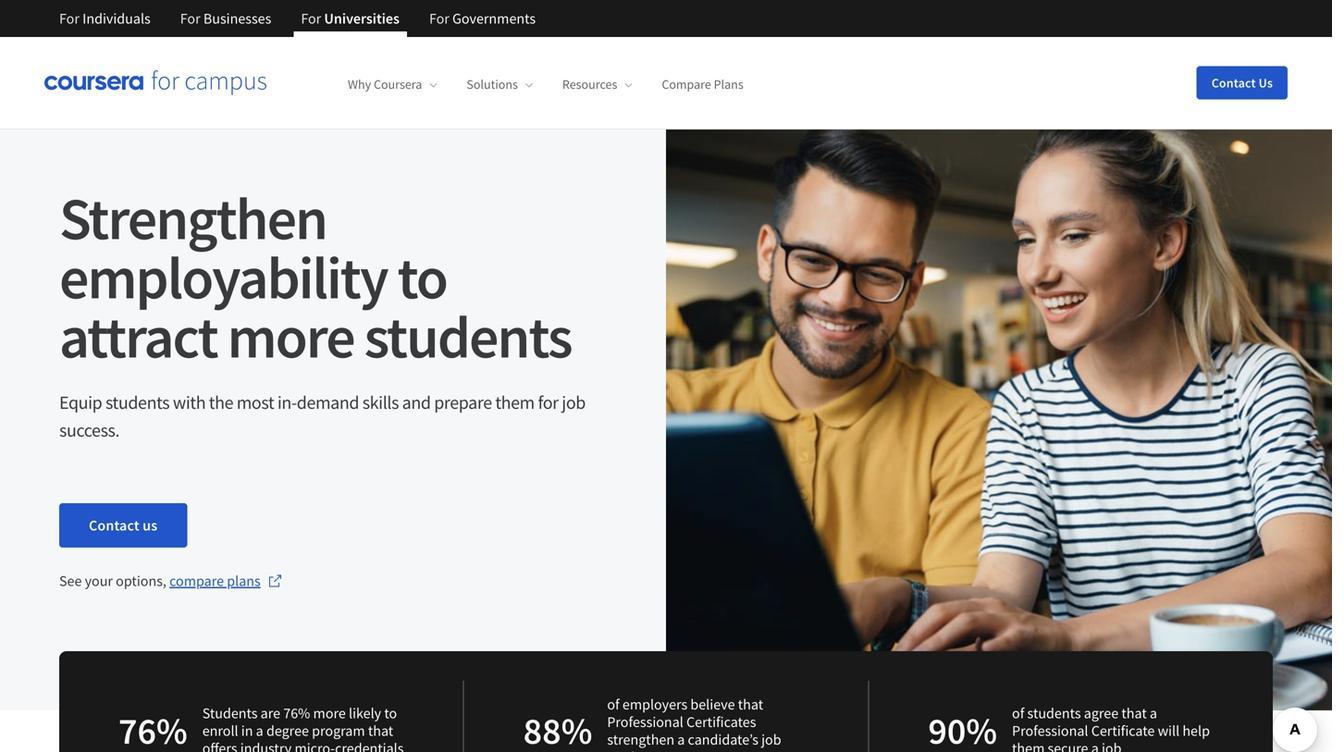 Task type: vqa. For each thing, say whether or not it's contained in the screenshot.
'FOR UNIVERSITIES'
yes



Task type: locate. For each thing, give the bounding box(es) containing it.
1 vertical spatial them
[[1012, 739, 1045, 752]]

more
[[227, 299, 354, 374], [313, 704, 346, 723]]

a
[[1150, 704, 1158, 723], [256, 722, 263, 740], [678, 731, 685, 749], [1092, 739, 1099, 752]]

that inside students are 76% more likely to enroll in a degree program that offers industry micro-credentials
[[368, 722, 393, 740]]

2 for from the left
[[180, 9, 200, 28]]

students
[[364, 299, 572, 374], [105, 391, 170, 414], [1028, 704, 1081, 723]]

professional inside of employers believe that professional certificates strengthen a candidate's job application
[[607, 713, 684, 731]]

most
[[237, 391, 274, 414]]

1 horizontal spatial job
[[762, 731, 782, 749]]

see
[[59, 572, 82, 590]]

professional up 'application'
[[607, 713, 684, 731]]

businesses
[[203, 9, 271, 28]]

0 horizontal spatial of
[[607, 695, 620, 714]]

1 horizontal spatial them
[[1012, 739, 1045, 752]]

to inside students are 76% more likely to enroll in a degree program that offers industry micro-credentials
[[384, 704, 397, 723]]

for left businesses
[[180, 9, 200, 28]]

options,
[[116, 572, 166, 590]]

1 horizontal spatial professional
[[1012, 722, 1089, 740]]

students up prepare
[[364, 299, 572, 374]]

students
[[202, 704, 258, 723]]

individuals
[[82, 9, 151, 28]]

plans
[[714, 76, 744, 93]]

of left 'agree'
[[1012, 704, 1025, 723]]

0 vertical spatial them
[[495, 391, 535, 414]]

of left employers
[[607, 695, 620, 714]]

that right 'agree'
[[1122, 704, 1147, 723]]

for governments
[[429, 9, 536, 28]]

students inside equip students with the most in-demand skills and prepare them for job success.
[[105, 391, 170, 414]]

contact inside button
[[1212, 74, 1256, 91]]

students up secure
[[1028, 704, 1081, 723]]

skills
[[362, 391, 399, 414]]

more up in-
[[227, 299, 354, 374]]

offers
[[202, 739, 237, 752]]

professional inside of students agree that a professional certificate will help them secure a job
[[1012, 722, 1089, 740]]

and
[[402, 391, 431, 414]]

them left for
[[495, 391, 535, 414]]

a right strengthen
[[678, 731, 685, 749]]

students for of students agree that a professional certificate will help them secure a job
[[1028, 704, 1081, 723]]

industry
[[240, 739, 292, 752]]

0 horizontal spatial that
[[368, 722, 393, 740]]

job right for
[[562, 391, 586, 414]]

1 vertical spatial students
[[105, 391, 170, 414]]

job down 'agree'
[[1102, 739, 1122, 752]]

1 vertical spatial more
[[313, 704, 346, 723]]

1 horizontal spatial students
[[364, 299, 572, 374]]

of inside of employers believe that professional certificates strengthen a candidate's job application
[[607, 695, 620, 714]]

credentials
[[335, 739, 404, 752]]

for
[[59, 9, 79, 28], [180, 9, 200, 28], [301, 9, 321, 28], [429, 9, 450, 28]]

job inside of employers believe that professional certificates strengthen a candidate's job application
[[762, 731, 782, 749]]

students left with
[[105, 391, 170, 414]]

job
[[562, 391, 586, 414], [762, 731, 782, 749], [1102, 739, 1122, 752]]

that inside of students agree that a professional certificate will help them secure a job
[[1122, 704, 1147, 723]]

secure
[[1048, 739, 1089, 752]]

0 horizontal spatial job
[[562, 391, 586, 414]]

strengthen
[[59, 181, 327, 255]]

a inside students are 76% more likely to enroll in a degree program that offers industry micro-credentials
[[256, 722, 263, 740]]

0 vertical spatial more
[[227, 299, 354, 374]]

employability
[[59, 240, 387, 315]]

employers
[[623, 695, 688, 714]]

76%
[[283, 704, 310, 723]]

1 for from the left
[[59, 9, 79, 28]]

0 vertical spatial students
[[364, 299, 572, 374]]

0 horizontal spatial students
[[105, 391, 170, 414]]

job inside of students agree that a professional certificate will help them secure a job
[[1102, 739, 1122, 752]]

a right secure
[[1092, 739, 1099, 752]]

to
[[398, 240, 447, 315], [384, 704, 397, 723]]

see your options,
[[59, 572, 169, 590]]

0 vertical spatial to
[[398, 240, 447, 315]]

believe
[[691, 695, 735, 714]]

compare plans link
[[169, 570, 283, 592]]

2 horizontal spatial job
[[1102, 739, 1122, 752]]

more right 76%
[[313, 704, 346, 723]]

students are 76% more likely to enroll in a degree program that offers industry micro-credentials
[[202, 704, 404, 752]]

for left 'individuals'
[[59, 9, 79, 28]]

your
[[85, 572, 113, 590]]

universities
[[324, 9, 400, 28]]

of inside of students agree that a professional certificate will help them secure a job
[[1012, 704, 1025, 723]]

us
[[143, 516, 158, 535]]

that
[[738, 695, 764, 714], [1122, 704, 1147, 723], [368, 722, 393, 740]]

to inside strengthen employability to attract more students
[[398, 240, 447, 315]]

candidate's
[[688, 731, 759, 749]]

of employers believe that professional certificates strengthen a candidate's job application
[[607, 695, 782, 752]]

contact us
[[1212, 74, 1273, 91]]

professional left the certificate
[[1012, 722, 1089, 740]]

them
[[495, 391, 535, 414], [1012, 739, 1045, 752]]

0 horizontal spatial them
[[495, 391, 535, 414]]

2 vertical spatial students
[[1028, 704, 1081, 723]]

strengthen employability to attract more students
[[59, 181, 572, 374]]

will
[[1158, 722, 1180, 740]]

that for believe
[[738, 695, 764, 714]]

a right the in
[[256, 722, 263, 740]]

students inside strengthen employability to attract more students
[[364, 299, 572, 374]]

0 vertical spatial contact
[[1212, 74, 1256, 91]]

0 horizontal spatial professional
[[607, 713, 684, 731]]

of students agree that a professional certificate will help them secure a job
[[1012, 704, 1210, 752]]

banner navigation
[[44, 0, 551, 37]]

are
[[261, 704, 280, 723]]

them left secure
[[1012, 739, 1045, 752]]

of
[[607, 695, 620, 714], [1012, 704, 1025, 723]]

for left universities
[[301, 9, 321, 28]]

for for universities
[[301, 9, 321, 28]]

job right candidate's
[[762, 731, 782, 749]]

4 for from the left
[[429, 9, 450, 28]]

job inside equip students with the most in-demand skills and prepare them for job success.
[[562, 391, 586, 414]]

that right the believe
[[738, 695, 764, 714]]

contact
[[1212, 74, 1256, 91], [89, 516, 140, 535]]

1 horizontal spatial contact
[[1212, 74, 1256, 91]]

students inside of students agree that a professional certificate will help them secure a job
[[1028, 704, 1081, 723]]

that right program
[[368, 722, 393, 740]]

3 for from the left
[[301, 9, 321, 28]]

0 horizontal spatial contact
[[89, 516, 140, 535]]

professional
[[607, 713, 684, 731], [1012, 722, 1089, 740]]

for left governments
[[429, 9, 450, 28]]

1 vertical spatial contact
[[89, 516, 140, 535]]

resources link
[[563, 76, 632, 93]]

2 horizontal spatial that
[[1122, 704, 1147, 723]]

1 horizontal spatial of
[[1012, 704, 1025, 723]]

1 horizontal spatial that
[[738, 695, 764, 714]]

for
[[538, 391, 559, 414]]

contact us button
[[1197, 66, 1288, 99]]

2 horizontal spatial students
[[1028, 704, 1081, 723]]

certificate
[[1092, 722, 1155, 740]]

solutions
[[467, 76, 518, 93]]

them inside equip students with the most in-demand skills and prepare them for job success.
[[495, 391, 535, 414]]

1 vertical spatial to
[[384, 704, 397, 723]]

that inside of employers believe that professional certificates strengthen a candidate's job application
[[738, 695, 764, 714]]



Task type: describe. For each thing, give the bounding box(es) containing it.
more inside students are 76% more likely to enroll in a degree program that offers industry micro-credentials
[[313, 704, 346, 723]]

in
[[241, 722, 253, 740]]

solutions link
[[467, 76, 533, 93]]

resources
[[563, 76, 618, 93]]

agree
[[1084, 704, 1119, 723]]

governments
[[453, 9, 536, 28]]

contact us link
[[59, 503, 187, 548]]

for for individuals
[[59, 9, 79, 28]]

the
[[209, 391, 233, 414]]

contact for contact us
[[89, 516, 140, 535]]

for businesses
[[180, 9, 271, 28]]

a inside of employers believe that professional certificates strengthen a candidate's job application
[[678, 731, 685, 749]]

program
[[312, 722, 365, 740]]

why
[[348, 76, 371, 93]]

for for governments
[[429, 9, 450, 28]]

in-
[[278, 391, 297, 414]]

students for equip students with the most in-demand skills and prepare them for job success.
[[105, 391, 170, 414]]

micro-
[[295, 739, 335, 752]]

strengthen
[[607, 731, 675, 749]]

why coursera
[[348, 76, 422, 93]]

with
[[173, 391, 206, 414]]

more inside strengthen employability to attract more students
[[227, 299, 354, 374]]

coursera for campus image
[[44, 70, 266, 96]]

us
[[1259, 74, 1273, 91]]

for individuals
[[59, 9, 151, 28]]

of for of employers believe that professional certificates strengthen a candidate's job application
[[607, 695, 620, 714]]

for universities
[[301, 9, 400, 28]]

degree
[[266, 722, 309, 740]]

equip students with the most in-demand skills and prepare them for job success.
[[59, 391, 586, 442]]

application
[[607, 748, 677, 752]]

prepare
[[434, 391, 492, 414]]

that for agree
[[1122, 704, 1147, 723]]

contact us
[[89, 516, 158, 535]]

coursera
[[374, 76, 422, 93]]

help
[[1183, 722, 1210, 740]]

why coursera link
[[348, 76, 437, 93]]

enroll
[[202, 722, 238, 740]]

contact for contact us
[[1212, 74, 1256, 91]]

equip
[[59, 391, 102, 414]]

attract
[[59, 299, 217, 374]]

likely
[[349, 704, 381, 723]]

demand
[[297, 391, 359, 414]]

compare
[[169, 572, 224, 590]]

them inside of students agree that a professional certificate will help them secure a job
[[1012, 739, 1045, 752]]

a left will
[[1150, 704, 1158, 723]]

compare
[[662, 76, 711, 93]]

of for of students agree that a professional certificate will help them secure a job
[[1012, 704, 1025, 723]]

plans
[[227, 572, 261, 590]]

success.
[[59, 419, 119, 442]]

job for of students agree that a professional certificate will help them secure a job
[[1102, 739, 1122, 752]]

job for equip students with the most in-demand skills and prepare them for job success.
[[562, 391, 586, 414]]

compare plans
[[169, 572, 261, 590]]

for for businesses
[[180, 9, 200, 28]]

certificates
[[687, 713, 756, 731]]

compare plans
[[662, 76, 744, 93]]

compare plans link
[[662, 76, 744, 93]]



